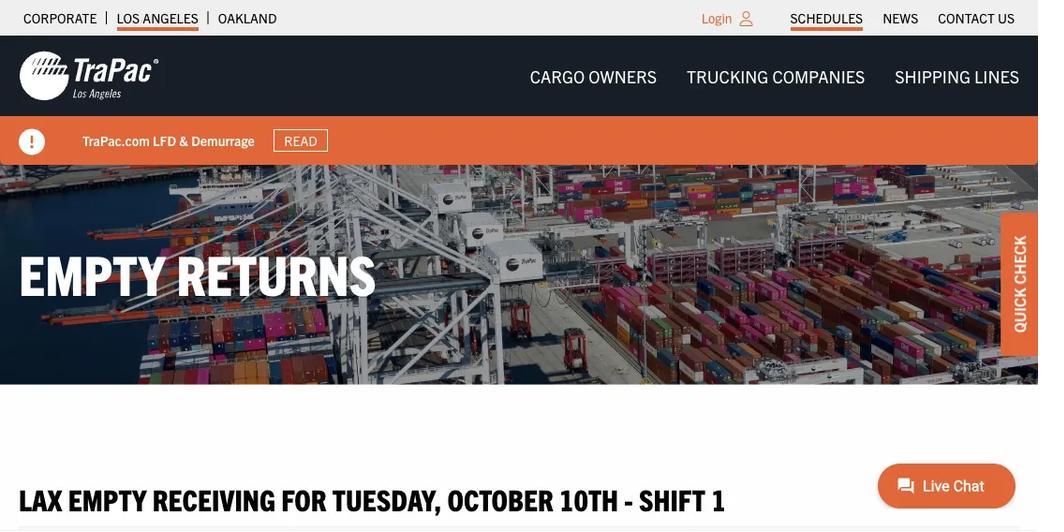 Task type: vqa. For each thing, say whether or not it's contained in the screenshot.
Last Name *
no



Task type: describe. For each thing, give the bounding box(es) containing it.
transaction
[[229, 124, 293, 141]]

1
[[712, 481, 726, 517]]

shipping lines link
[[880, 57, 1035, 95]]

empty
[[19, 238, 165, 307]]

2 pool from the left
[[560, 124, 585, 141]]

relative
[[670, 124, 712, 141]]

owners
[[589, 65, 657, 86]]

receiving
[[152, 481, 275, 517]]

1 horizontal spatial -
[[625, 481, 633, 517]]

2 horizontal spatial -
[[806, 124, 811, 141]]

cargo
[[530, 65, 585, 86]]

2 with from the left
[[512, 124, 536, 141]]

contact
[[939, 9, 995, 26]]

lax empty receiving           for tuesday, october 10th              - shift 1
[[19, 481, 726, 517]]

login
[[702, 9, 733, 26]]

1 with from the left
[[155, 124, 179, 141]]

pop45
[[82, 140, 123, 157]]

returns
[[176, 238, 376, 307]]

cargo owners link
[[515, 57, 672, 95]]

solid image
[[19, 129, 45, 155]]

pool chassis with a single transaction  do not drop pool chassis in yard -  exit with the pool chassis under relative release number -  pop20 / pop40 / pop45
[[82, 124, 915, 157]]

october
[[448, 481, 554, 517]]

2 chassis from the left
[[394, 124, 436, 141]]

oakland
[[218, 9, 277, 26]]

lax
[[19, 481, 62, 517]]

1 pool from the left
[[82, 124, 107, 141]]

contact us
[[939, 9, 1015, 26]]

trucking companies
[[687, 65, 865, 86]]

lfd
[[153, 132, 176, 149]]

light image
[[740, 11, 753, 26]]

3 chassis from the left
[[588, 124, 630, 141]]

empty returns
[[19, 238, 376, 307]]

news
[[883, 9, 919, 26]]

shift
[[639, 481, 706, 517]]

trapac.com
[[82, 132, 150, 149]]

shipping lines
[[895, 65, 1020, 86]]

single
[[192, 124, 226, 141]]

quick
[[1010, 288, 1029, 333]]

1 chassis from the left
[[110, 124, 152, 141]]

demurrage
[[191, 132, 255, 149]]

pool
[[365, 124, 391, 141]]

quick check link
[[1001, 212, 1039, 357]]

schedules link
[[791, 5, 863, 31]]

banner containing cargo owners
[[0, 36, 1039, 165]]

shipping
[[895, 65, 971, 86]]

schedules
[[791, 9, 863, 26]]

us
[[998, 9, 1015, 26]]

lines
[[975, 65, 1020, 86]]

trucking
[[687, 65, 769, 86]]

the
[[539, 124, 557, 141]]

los angeles image
[[19, 50, 159, 102]]

pop40
[[868, 124, 908, 141]]



Task type: locate. For each thing, give the bounding box(es) containing it.
corporate
[[23, 9, 97, 26]]

/
[[861, 124, 865, 141], [911, 124, 915, 141]]

chassis left lfd on the top
[[110, 124, 152, 141]]

with left the
[[512, 124, 536, 141]]

a
[[182, 124, 189, 141]]

drop
[[336, 124, 362, 141]]

- right 10th
[[625, 481, 633, 517]]

under
[[633, 124, 667, 141]]

read link
[[274, 129, 328, 152]]

pool
[[82, 124, 107, 141], [560, 124, 585, 141]]

menu bar containing cargo owners
[[515, 57, 1035, 95]]

menu bar up number
[[515, 57, 1035, 95]]

1 horizontal spatial /
[[911, 124, 915, 141]]

1 vertical spatial menu bar
[[515, 57, 1035, 95]]

cargo owners
[[530, 65, 657, 86]]

- right number
[[806, 124, 811, 141]]

not
[[314, 124, 333, 141]]

pop20
[[817, 124, 858, 141]]

chassis
[[110, 124, 152, 141], [394, 124, 436, 141], [588, 124, 630, 141]]

empty
[[68, 481, 147, 517]]

menu bar up shipping in the right of the page
[[781, 5, 1025, 31]]

pool right the
[[560, 124, 585, 141]]

news link
[[883, 5, 919, 31]]

angeles
[[143, 9, 199, 26]]

0 horizontal spatial /
[[861, 124, 865, 141]]

contact us link
[[939, 5, 1015, 31]]

read
[[284, 132, 317, 149]]

oakland link
[[218, 5, 277, 31]]

companies
[[773, 65, 865, 86]]

yard
[[452, 124, 477, 141]]

los angeles link
[[117, 5, 199, 31]]

1 / from the left
[[861, 124, 865, 141]]

0 horizontal spatial pool
[[82, 124, 107, 141]]

release
[[715, 124, 756, 141]]

chassis left under
[[588, 124, 630, 141]]

tuesday,
[[333, 481, 442, 517]]

menu bar containing schedules
[[781, 5, 1025, 31]]

los angeles
[[117, 9, 199, 26]]

0 horizontal spatial -
[[480, 124, 485, 141]]

pool down the los angeles image
[[82, 124, 107, 141]]

-
[[480, 124, 485, 141], [806, 124, 811, 141], [625, 481, 633, 517]]

1 horizontal spatial pool
[[560, 124, 585, 141]]

0 horizontal spatial with
[[155, 124, 179, 141]]

in
[[439, 124, 449, 141]]

for
[[281, 481, 327, 517]]

check
[[1010, 236, 1029, 285]]

trapac.com lfd & demurrage
[[82, 132, 255, 149]]

number
[[759, 124, 803, 141]]

login link
[[702, 9, 733, 26]]

1 horizontal spatial chassis
[[394, 124, 436, 141]]

- left exit
[[480, 124, 485, 141]]

0 horizontal spatial chassis
[[110, 124, 152, 141]]

2 / from the left
[[911, 124, 915, 141]]

corporate link
[[23, 5, 97, 31]]

0 vertical spatial menu bar
[[781, 5, 1025, 31]]

quick check
[[1010, 236, 1029, 333]]

menu bar
[[781, 5, 1025, 31], [515, 57, 1035, 95]]

2 horizontal spatial chassis
[[588, 124, 630, 141]]

do
[[296, 124, 311, 141]]

/ right pop20
[[861, 124, 865, 141]]

banner
[[0, 36, 1039, 165]]

chassis left in
[[394, 124, 436, 141]]

exit
[[488, 124, 509, 141]]

10th
[[560, 481, 619, 517]]

los
[[117, 9, 140, 26]]

with left the a
[[155, 124, 179, 141]]

/ right pop40
[[911, 124, 915, 141]]

1 horizontal spatial with
[[512, 124, 536, 141]]

&
[[179, 132, 188, 149]]

with
[[155, 124, 179, 141], [512, 124, 536, 141]]

trucking companies link
[[672, 57, 880, 95]]



